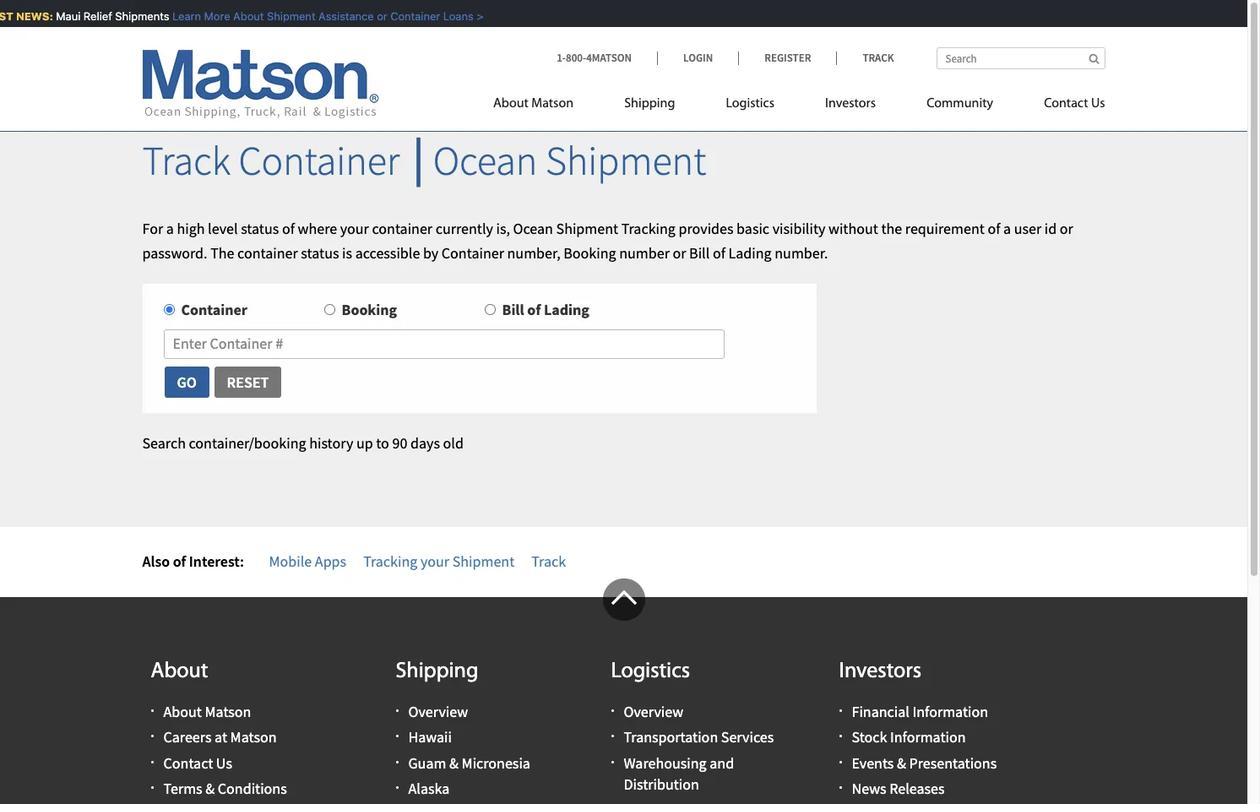 Task type: locate. For each thing, give the bounding box(es) containing it.
about matson link up careers at matson link
[[163, 702, 251, 721]]

matson for about matson
[[531, 97, 574, 111]]

transportation
[[624, 727, 718, 747]]

matson right 'at'
[[230, 727, 277, 747]]

0 horizontal spatial a
[[166, 219, 174, 238]]

1 horizontal spatial shipping
[[624, 97, 675, 111]]

guam
[[408, 753, 446, 772]]

container up where
[[239, 135, 400, 186]]

Booking radio
[[324, 304, 335, 315]]

mobile apps
[[269, 551, 346, 571]]

requirement
[[905, 219, 985, 238]]

container up accessible
[[372, 219, 433, 238]]

2 overview link from the left
[[624, 702, 683, 721]]

800-
[[566, 51, 586, 65]]

1 horizontal spatial track link
[[836, 51, 894, 65]]

overview
[[408, 702, 468, 721], [624, 702, 683, 721]]

contact inside about matson careers at matson contact us terms & conditions
[[163, 753, 213, 772]]

1 horizontal spatial your
[[421, 551, 449, 571]]

1 vertical spatial track
[[142, 135, 230, 186]]

contact us link down careers
[[163, 753, 232, 772]]

warehousing and distribution link
[[624, 753, 734, 794]]

micronesia
[[462, 753, 530, 772]]

0 horizontal spatial &
[[205, 778, 215, 798]]

footer
[[0, 578, 1247, 804]]

1 vertical spatial or
[[1060, 219, 1073, 238]]

shipping up hawaii link
[[396, 660, 478, 683]]

0 horizontal spatial track link
[[531, 551, 566, 571]]

a
[[166, 219, 174, 238], [1003, 219, 1011, 238]]

1 horizontal spatial or
[[673, 243, 686, 262]]

logistics inside 'top menu' navigation
[[726, 97, 774, 111]]

days
[[410, 433, 440, 453]]

overview inside overview hawaii guam & micronesia alaska
[[408, 702, 468, 721]]

0 vertical spatial matson
[[531, 97, 574, 111]]

about matson
[[493, 97, 574, 111]]

events
[[852, 753, 894, 772]]

4matson
[[586, 51, 632, 65]]

shipping down 4matson
[[624, 97, 675, 111]]

or right id
[[1060, 219, 1073, 238]]

a right for
[[166, 219, 174, 238]]

1 horizontal spatial container
[[372, 219, 433, 238]]

1 vertical spatial shipping
[[396, 660, 478, 683]]

or
[[371, 9, 381, 23], [1060, 219, 1073, 238], [673, 243, 686, 262]]

0 vertical spatial about matson link
[[493, 89, 599, 123]]

track
[[863, 51, 894, 65], [142, 135, 230, 186], [531, 551, 566, 571]]

0 horizontal spatial logistics
[[611, 660, 690, 683]]

0 horizontal spatial booking
[[342, 300, 397, 320]]

0 horizontal spatial us
[[216, 753, 232, 772]]

search container/booking history up to 90 days old
[[142, 433, 464, 453]]

contact down search search box
[[1044, 97, 1088, 111]]

overview link up the transportation
[[624, 702, 683, 721]]

ocean
[[513, 219, 553, 238]]

None button
[[163, 366, 210, 399], [213, 366, 282, 399], [163, 366, 210, 399], [213, 366, 282, 399]]

matson up 'at'
[[205, 702, 251, 721]]

0 horizontal spatial container
[[237, 243, 298, 262]]

1 vertical spatial about matson link
[[163, 702, 251, 721]]

also
[[142, 551, 170, 571]]

logistics
[[726, 97, 774, 111], [611, 660, 690, 683]]

1-800-4matson link
[[557, 51, 657, 65]]

Search search field
[[936, 47, 1105, 69]]

information up stock information link
[[913, 702, 988, 721]]

0 vertical spatial us
[[1091, 97, 1105, 111]]

tracking right 'apps' at the left of page
[[363, 551, 418, 571]]

bill
[[689, 243, 710, 262], [502, 300, 524, 320]]

terms
[[163, 778, 202, 798]]

shipment
[[261, 9, 309, 23], [546, 135, 706, 186], [556, 219, 618, 238], [452, 551, 515, 571]]

0 vertical spatial information
[[913, 702, 988, 721]]

tracking your shipment
[[363, 551, 515, 571]]

& right terms
[[205, 778, 215, 798]]

maui relief shipments
[[50, 9, 166, 23]]

alaska
[[408, 778, 450, 798]]

investors link
[[800, 89, 901, 123]]

search image
[[1089, 53, 1099, 64]]

us up terms & conditions link at bottom
[[216, 753, 232, 772]]

booking right 'booking' radio
[[342, 300, 397, 320]]

about
[[227, 9, 258, 23], [493, 97, 529, 111], [151, 660, 208, 683], [163, 702, 202, 721]]

1 horizontal spatial overview
[[624, 702, 683, 721]]

0 horizontal spatial your
[[340, 219, 369, 238]]

investors
[[825, 97, 876, 111], [839, 660, 922, 683]]

footer containing about
[[0, 578, 1247, 804]]

lading inside for a high level status of where your container currently is, ocean shipment tracking provides basic visibility without the requirement of a user id or password. the container status is accessible by container number, booking number or bill of lading number.
[[728, 243, 772, 262]]

level
[[208, 219, 238, 238]]

0 horizontal spatial contact
[[163, 753, 213, 772]]

careers
[[163, 727, 212, 747]]

0 horizontal spatial overview link
[[408, 702, 468, 721]]

about matson link for shipping link
[[493, 89, 599, 123]]

overview up hawaii link
[[408, 702, 468, 721]]

shipments
[[109, 9, 163, 23]]

1 horizontal spatial status
[[301, 243, 339, 262]]

& up news releases link
[[897, 753, 906, 772]]

about inside 'top menu' navigation
[[493, 97, 529, 111]]

number.
[[775, 243, 828, 262]]

contact us link
[[1019, 89, 1105, 123], [163, 753, 232, 772]]

financial information link
[[852, 702, 988, 721]]

overview for transportation
[[624, 702, 683, 721]]

1 horizontal spatial contact us link
[[1019, 89, 1105, 123]]

about matson link for careers at matson link
[[163, 702, 251, 721]]

investors up financial
[[839, 660, 922, 683]]

where
[[298, 219, 337, 238]]

register link
[[738, 51, 836, 65]]

0 vertical spatial track
[[863, 51, 894, 65]]

2 a from the left
[[1003, 219, 1011, 238]]

of
[[282, 219, 295, 238], [988, 219, 1000, 238], [713, 243, 725, 262], [527, 300, 541, 320], [173, 551, 186, 571]]

overview transportation services warehousing and distribution
[[624, 702, 774, 794]]

bill right bill of lading radio
[[502, 300, 524, 320]]

or right assistance
[[371, 9, 381, 23]]

about inside about matson careers at matson contact us terms & conditions
[[163, 702, 202, 721]]

container left loans
[[384, 9, 434, 23]]

news releases link
[[852, 778, 945, 798]]

overview link
[[408, 702, 468, 721], [624, 702, 683, 721]]

2 overview from the left
[[624, 702, 683, 721]]

us inside about matson careers at matson contact us terms & conditions
[[216, 753, 232, 772]]

0 vertical spatial container
[[372, 219, 433, 238]]

overview up the transportation
[[624, 702, 683, 721]]

Container radio
[[163, 304, 174, 315]]

1 vertical spatial lading
[[544, 300, 589, 320]]

0 vertical spatial booking
[[564, 243, 616, 262]]

0 vertical spatial contact
[[1044, 97, 1088, 111]]

& right guam
[[449, 753, 459, 772]]

1 horizontal spatial us
[[1091, 97, 1105, 111]]

0 vertical spatial or
[[371, 9, 381, 23]]

relief
[[77, 9, 106, 23]]

contact
[[1044, 97, 1088, 111], [163, 753, 213, 772]]

2 horizontal spatial &
[[897, 753, 906, 772]]

overview link for logistics
[[624, 702, 683, 721]]

about matson link down 1-
[[493, 89, 599, 123]]

& inside about matson careers at matson contact us terms & conditions
[[205, 778, 215, 798]]

1 overview from the left
[[408, 702, 468, 721]]

services
[[721, 727, 774, 747]]

1 vertical spatial contact
[[163, 753, 213, 772]]

shipping
[[624, 97, 675, 111], [396, 660, 478, 683]]

track link
[[836, 51, 894, 65], [531, 551, 566, 571]]

1 horizontal spatial logistics
[[726, 97, 774, 111]]

1 horizontal spatial bill
[[689, 243, 710, 262]]

overview inside 'overview transportation services warehousing and distribution'
[[624, 702, 683, 721]]

lading down basic
[[728, 243, 772, 262]]

0 vertical spatial shipping
[[624, 97, 675, 111]]

container inside for a high level status of where your container currently is, ocean shipment tracking provides basic visibility without the requirement of a user id or password. the container status is accessible by container number, booking number or bill of lading number.
[[442, 243, 504, 262]]

0 horizontal spatial overview
[[408, 702, 468, 721]]

investors down register link
[[825, 97, 876, 111]]

number
[[619, 243, 670, 262]]

news
[[852, 778, 887, 798]]

1 vertical spatial track link
[[531, 551, 566, 571]]

logistics down register link
[[726, 97, 774, 111]]

matson down 1-
[[531, 97, 574, 111]]

status down where
[[301, 243, 339, 262]]

us inside 'top menu' navigation
[[1091, 97, 1105, 111]]

without
[[828, 219, 878, 238]]

status right "level"
[[241, 219, 279, 238]]

conditions
[[218, 778, 287, 798]]

1 vertical spatial contact us link
[[163, 753, 232, 772]]

1 horizontal spatial tracking
[[621, 219, 676, 238]]

tracking your shipment link
[[363, 551, 515, 571]]

1 vertical spatial logistics
[[611, 660, 690, 683]]

container
[[372, 219, 433, 238], [237, 243, 298, 262]]

1 horizontal spatial &
[[449, 753, 459, 772]]

by
[[423, 243, 439, 262]]

1 vertical spatial status
[[301, 243, 339, 262]]

a left user
[[1003, 219, 1011, 238]]

0 horizontal spatial tracking
[[363, 551, 418, 571]]

1 horizontal spatial about matson link
[[493, 89, 599, 123]]

or right number
[[673, 243, 686, 262]]

top menu navigation
[[493, 89, 1105, 123]]

None search field
[[936, 47, 1105, 69]]

1 vertical spatial your
[[421, 551, 449, 571]]

about for about
[[151, 660, 208, 683]]

1 horizontal spatial contact
[[1044, 97, 1088, 111]]

2 horizontal spatial track
[[863, 51, 894, 65]]

bill down provides
[[689, 243, 710, 262]]

matson inside 'top menu' navigation
[[531, 97, 574, 111]]

loans
[[437, 9, 467, 23]]

lading down number,
[[544, 300, 589, 320]]

1 horizontal spatial a
[[1003, 219, 1011, 238]]

container down currently
[[442, 243, 504, 262]]

0 vertical spatial lading
[[728, 243, 772, 262]]

of right bill of lading radio
[[527, 300, 541, 320]]

1 vertical spatial bill
[[502, 300, 524, 320]]

events & presentations link
[[852, 753, 997, 772]]

0 horizontal spatial about matson link
[[163, 702, 251, 721]]

0 vertical spatial your
[[340, 219, 369, 238]]

tracking up number
[[621, 219, 676, 238]]

1 horizontal spatial booking
[[564, 243, 616, 262]]

1 horizontal spatial lading
[[728, 243, 772, 262]]

track container │ocean shipment
[[142, 135, 706, 186]]

container right the
[[237, 243, 298, 262]]

releases
[[890, 778, 945, 798]]

0 vertical spatial logistics
[[726, 97, 774, 111]]

1 vertical spatial us
[[216, 753, 232, 772]]

learn
[[166, 9, 195, 23]]

us down 'search' icon
[[1091, 97, 1105, 111]]

bill of lading
[[502, 300, 589, 320]]

0 horizontal spatial lading
[[544, 300, 589, 320]]

contact us link down 'search' icon
[[1019, 89, 1105, 123]]

1 horizontal spatial track
[[531, 551, 566, 571]]

guam & micronesia link
[[408, 753, 530, 772]]

1 horizontal spatial overview link
[[624, 702, 683, 721]]

1 vertical spatial booking
[[342, 300, 397, 320]]

terms & conditions link
[[163, 778, 287, 798]]

1 vertical spatial information
[[890, 727, 966, 747]]

container/booking
[[189, 433, 306, 453]]

container right container option
[[181, 300, 248, 320]]

booking left number
[[564, 243, 616, 262]]

1 vertical spatial tracking
[[363, 551, 418, 571]]

0 vertical spatial investors
[[825, 97, 876, 111]]

0 horizontal spatial status
[[241, 219, 279, 238]]

container
[[384, 9, 434, 23], [239, 135, 400, 186], [442, 243, 504, 262], [181, 300, 248, 320]]

lading
[[728, 243, 772, 262], [544, 300, 589, 320]]

1 vertical spatial matson
[[205, 702, 251, 721]]

shipping inside 'top menu' navigation
[[624, 97, 675, 111]]

us
[[1091, 97, 1105, 111], [216, 753, 232, 772]]

information up events & presentations link
[[890, 727, 966, 747]]

contact down careers
[[163, 753, 213, 772]]

logistics up the transportation
[[611, 660, 690, 683]]

1 overview link from the left
[[408, 702, 468, 721]]

0 vertical spatial contact us link
[[1019, 89, 1105, 123]]

apps
[[315, 551, 346, 571]]

alaska link
[[408, 778, 450, 798]]

0 vertical spatial bill
[[689, 243, 710, 262]]

>
[[470, 9, 477, 23]]

warehousing
[[624, 753, 707, 772]]

0 horizontal spatial track
[[142, 135, 230, 186]]

overview link up hawaii link
[[408, 702, 468, 721]]

0 vertical spatial tracking
[[621, 219, 676, 238]]



Task type: describe. For each thing, give the bounding box(es) containing it.
logistics link
[[701, 89, 800, 123]]

financial
[[852, 702, 910, 721]]

number,
[[507, 243, 561, 262]]

1 a from the left
[[166, 219, 174, 238]]

1-800-4matson
[[557, 51, 632, 65]]

0 horizontal spatial bill
[[502, 300, 524, 320]]

90
[[392, 433, 407, 453]]

stock
[[852, 727, 887, 747]]

login link
[[657, 51, 738, 65]]

at
[[215, 727, 227, 747]]

matson for about matson careers at matson contact us terms & conditions
[[205, 702, 251, 721]]

maui
[[50, 9, 74, 23]]

the
[[881, 219, 902, 238]]

distribution
[[624, 774, 699, 794]]

assistance
[[312, 9, 368, 23]]

0 vertical spatial track link
[[836, 51, 894, 65]]

learn more about shipment assistance or container loans > link
[[166, 9, 477, 23]]

0 horizontal spatial or
[[371, 9, 381, 23]]

hawaii link
[[408, 727, 452, 747]]

for a high level status of where your container currently is, ocean shipment tracking provides basic visibility without the requirement of a user id or password. the container status is accessible by container number, booking number or bill of lading number.
[[142, 219, 1073, 262]]

more
[[198, 9, 224, 23]]

login
[[683, 51, 713, 65]]

is,
[[496, 219, 510, 238]]

mobile apps link
[[269, 551, 346, 571]]

2 vertical spatial track
[[531, 551, 566, 571]]

2 vertical spatial matson
[[230, 727, 277, 747]]

0 horizontal spatial contact us link
[[163, 753, 232, 772]]

of left user
[[988, 219, 1000, 238]]

tracking inside for a high level status of where your container currently is, ocean shipment tracking provides basic visibility without the requirement of a user id or password. the container status is accessible by container number, booking number or bill of lading number.
[[621, 219, 676, 238]]

user
[[1014, 219, 1042, 238]]

1 vertical spatial investors
[[839, 660, 922, 683]]

2 horizontal spatial or
[[1060, 219, 1073, 238]]

currently
[[436, 219, 493, 238]]

financial information stock information events & presentations news releases
[[852, 702, 997, 798]]

for
[[142, 219, 163, 238]]

history
[[309, 433, 353, 453]]

shipping link
[[599, 89, 701, 123]]

investors inside investors link
[[825, 97, 876, 111]]

overview link for shipping
[[408, 702, 468, 721]]

stock information link
[[852, 727, 966, 747]]

& inside financial information stock information events & presentations news releases
[[897, 753, 906, 772]]

1-
[[557, 51, 566, 65]]

also of interest:
[[142, 551, 244, 571]]

visibility
[[773, 219, 825, 238]]

accessible
[[355, 243, 420, 262]]

your inside for a high level status of where your container currently is, ocean shipment tracking provides basic visibility without the requirement of a user id or password. the container status is accessible by container number, booking number or bill of lading number.
[[340, 219, 369, 238]]

backtop image
[[603, 578, 645, 620]]

the
[[210, 243, 234, 262]]

blue matson logo with ocean, shipping, truck, rail and logistics written beneath it. image
[[142, 50, 379, 119]]

0 horizontal spatial shipping
[[396, 660, 478, 683]]

community
[[927, 97, 993, 111]]

to
[[376, 433, 389, 453]]

up
[[356, 433, 373, 453]]

register
[[765, 51, 811, 65]]

logistics inside footer
[[611, 660, 690, 683]]

0 vertical spatial status
[[241, 219, 279, 238]]

hawaii
[[408, 727, 452, 747]]

of down provides
[[713, 243, 725, 262]]

shipment inside for a high level status of where your container currently is, ocean shipment tracking provides basic visibility without the requirement of a user id or password. the container status is accessible by container number, booking number or bill of lading number.
[[556, 219, 618, 238]]

contact inside 'top menu' navigation
[[1044, 97, 1088, 111]]

and
[[710, 753, 734, 772]]

interest:
[[189, 551, 244, 571]]

about for about matson
[[493, 97, 529, 111]]

Bill of Lading radio
[[484, 304, 495, 315]]

bill inside for a high level status of where your container currently is, ocean shipment tracking provides basic visibility without the requirement of a user id or password. the container status is accessible by container number, booking number or bill of lading number.
[[689, 243, 710, 262]]

id
[[1045, 219, 1057, 238]]

overview hawaii guam & micronesia alaska
[[408, 702, 530, 798]]

presentations
[[909, 753, 997, 772]]

Enter Container # text field
[[163, 330, 725, 359]]

about matson careers at matson contact us terms & conditions
[[163, 702, 287, 798]]

old
[[443, 433, 464, 453]]

overview for hawaii
[[408, 702, 468, 721]]

search
[[142, 433, 186, 453]]

learn more about shipment assistance or container loans >
[[166, 9, 477, 23]]

password.
[[142, 243, 207, 262]]

contact us
[[1044, 97, 1105, 111]]

community link
[[901, 89, 1019, 123]]

is
[[342, 243, 352, 262]]

1 vertical spatial container
[[237, 243, 298, 262]]

high
[[177, 219, 205, 238]]

of left where
[[282, 219, 295, 238]]

careers at matson link
[[163, 727, 277, 747]]

provides
[[679, 219, 734, 238]]

about for about matson careers at matson contact us terms & conditions
[[163, 702, 202, 721]]

of right also
[[173, 551, 186, 571]]

& inside overview hawaii guam & micronesia alaska
[[449, 753, 459, 772]]

booking inside for a high level status of where your container currently is, ocean shipment tracking provides basic visibility without the requirement of a user id or password. the container status is accessible by container number, booking number or bill of lading number.
[[564, 243, 616, 262]]

basic
[[737, 219, 769, 238]]

│ocean
[[408, 135, 537, 186]]

2 vertical spatial or
[[673, 243, 686, 262]]

transportation services link
[[624, 727, 774, 747]]



Task type: vqa. For each thing, say whether or not it's contained in the screenshot.


